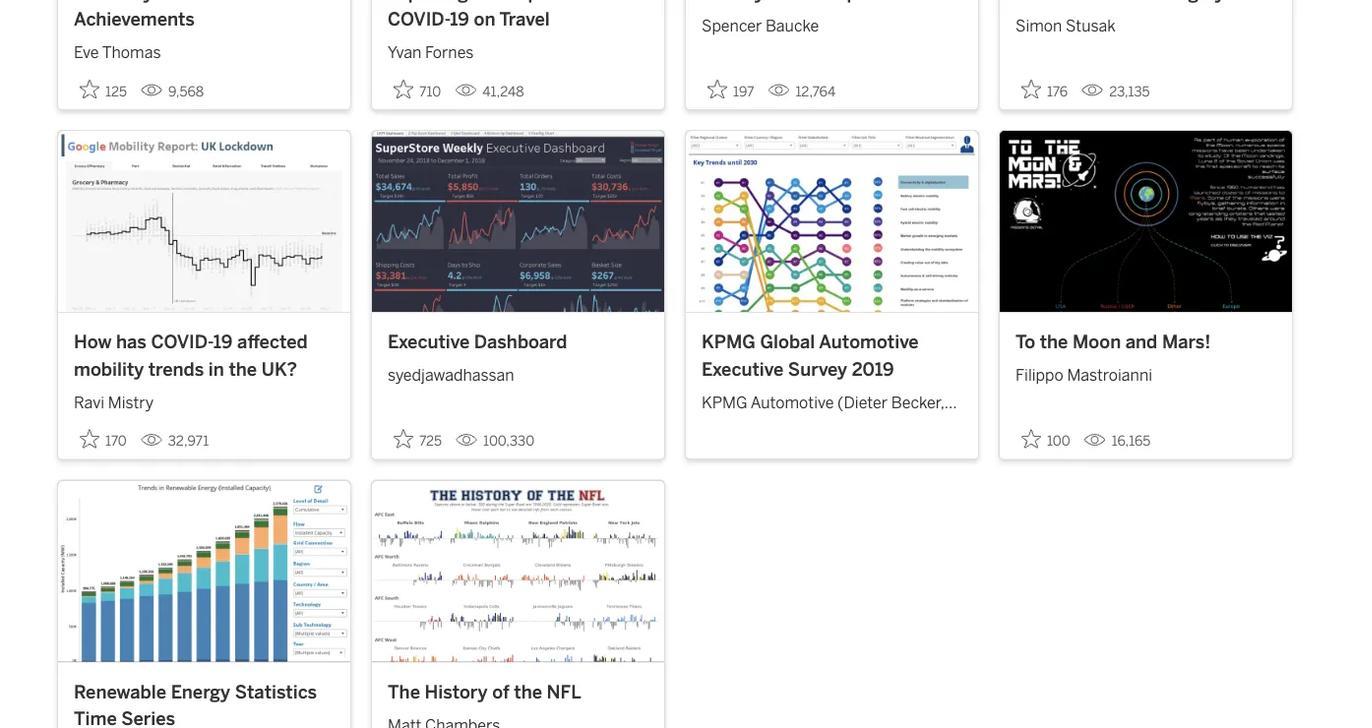Task type: vqa. For each thing, say whether or not it's contained in the screenshot.
Tableau Community Forums
no



Task type: describe. For each thing, give the bounding box(es) containing it.
martin
[[702, 417, 749, 435]]

simon
[[1016, 16, 1062, 35]]

mobility
[[74, 358, 144, 380]]

exploring the impact of covid-19 on travel link
[[388, 0, 649, 33]]

kpmg for kpmg automotive (dieter becker, martin lenke)
[[702, 393, 747, 412]]

fornes
[[425, 43, 474, 62]]

23,135
[[1109, 83, 1150, 99]]

a history of notable black achievements
[[74, 0, 300, 30]]

automotive inside kpmg automotive (dieter becker, martin lenke)
[[751, 393, 834, 412]]

170
[[105, 433, 127, 449]]

filippo mastroianni
[[1016, 366, 1153, 385]]

the right the to at the top right of page
[[1040, 331, 1068, 353]]

filippo
[[1016, 366, 1064, 385]]

notable
[[180, 0, 248, 3]]

32,971
[[168, 433, 209, 449]]

executive dashboard
[[388, 331, 567, 353]]

filippo mastroianni link
[[1016, 356, 1277, 387]]

of inside the exploring the impact of covid-19 on travel
[[571, 0, 588, 3]]

a history of notable black achievements link
[[74, 0, 335, 33]]

simon stusak
[[1016, 16, 1116, 35]]

add favorite button for 100,330
[[388, 423, 448, 455]]

ravi mistry link
[[74, 383, 335, 414]]

41,248 views element
[[447, 75, 532, 107]]

moon
[[1073, 331, 1121, 353]]

energy
[[171, 681, 230, 703]]

trends
[[148, 358, 204, 380]]

eve thomas
[[74, 43, 161, 62]]

the left nfl at the bottom left of the page
[[514, 681, 542, 703]]

the inside how has covid-19 affected mobility trends in the uk?
[[229, 358, 257, 380]]

executive dashboard link
[[388, 329, 649, 356]]

kpmg global automotive executive survey 2019 link
[[702, 329, 963, 383]]

survey
[[788, 358, 848, 380]]

lenke)
[[753, 417, 801, 435]]

uk?
[[262, 358, 297, 380]]

and
[[1126, 331, 1158, 353]]

syedjawadhassan link
[[388, 356, 649, 387]]

the history of the nfl link
[[388, 679, 649, 706]]

to
[[1016, 331, 1036, 353]]

100
[[1047, 433, 1071, 449]]

on
[[474, 8, 496, 30]]

add favorite button for 12,764
[[702, 73, 760, 105]]

yvan fornes link
[[388, 33, 649, 64]]

renewable energy statistics time series link
[[74, 679, 335, 728]]

exploring the impact of covid-19 on travel
[[388, 0, 588, 30]]

nfl
[[547, 681, 581, 703]]

mars!
[[1162, 331, 1211, 353]]

kpmg automotive (dieter becker, martin lenke) link
[[702, 383, 963, 435]]

exploring
[[388, 0, 469, 3]]

stusak
[[1066, 16, 1116, 35]]

the
[[388, 681, 420, 703]]

workbook thumbnail image for has
[[58, 131, 350, 312]]

yvan
[[388, 43, 422, 62]]

eve thomas link
[[74, 33, 335, 64]]

statistics
[[235, 681, 317, 703]]

workbook thumbnail image for global
[[686, 131, 978, 312]]

travel
[[500, 8, 550, 30]]

710
[[419, 83, 441, 99]]

covid- inside how has covid-19 affected mobility trends in the uk?
[[151, 331, 213, 353]]

spencer baucke link
[[702, 6, 963, 37]]

12,764
[[796, 83, 836, 99]]

176
[[1047, 83, 1068, 99]]

to the moon and mars!
[[1016, 331, 1211, 353]]

achievements
[[74, 8, 195, 30]]

9,568 views element
[[133, 75, 212, 107]]



Task type: locate. For each thing, give the bounding box(es) containing it.
history
[[90, 0, 153, 3], [425, 681, 488, 703]]

add favorite button containing 100
[[1016, 423, 1076, 455]]

executive inside kpmg global automotive executive survey 2019
[[702, 358, 784, 380]]

mistry
[[108, 393, 154, 412]]

1 vertical spatial automotive
[[751, 393, 834, 412]]

100,330
[[483, 433, 535, 449]]

0 horizontal spatial history
[[90, 0, 153, 3]]

eve
[[74, 43, 99, 62]]

covid- down exploring
[[388, 8, 450, 30]]

a
[[74, 0, 86, 3]]

2019
[[852, 358, 894, 380]]

spencer baucke
[[702, 16, 819, 35]]

0 vertical spatial kpmg
[[702, 331, 756, 353]]

of
[[158, 0, 175, 3], [571, 0, 588, 3], [492, 681, 510, 703]]

9,568
[[168, 83, 204, 99]]

16,165 views element
[[1076, 425, 1159, 457]]

0 horizontal spatial of
[[158, 0, 175, 3]]

197
[[733, 83, 754, 99]]

executive
[[388, 331, 470, 353], [702, 358, 784, 380]]

kpmg inside kpmg automotive (dieter becker, martin lenke)
[[702, 393, 747, 412]]

0 vertical spatial 19
[[450, 8, 469, 30]]

to the moon and mars! link
[[1016, 329, 1277, 356]]

12,764 views element
[[760, 75, 844, 107]]

automotive
[[819, 331, 919, 353], [751, 393, 834, 412]]

history for a
[[90, 0, 153, 3]]

0 horizontal spatial covid-
[[151, 331, 213, 353]]

1 vertical spatial 19
[[213, 331, 233, 353]]

renewable energy statistics time series
[[74, 681, 317, 728]]

workbook thumbnail image
[[58, 131, 350, 312], [372, 131, 664, 312], [686, 131, 978, 312], [1000, 131, 1292, 312], [58, 481, 350, 662], [372, 481, 664, 662]]

0 vertical spatial history
[[90, 0, 153, 3]]

1 vertical spatial executive
[[702, 358, 784, 380]]

2 horizontal spatial of
[[571, 0, 588, 3]]

syedjawadhassan
[[388, 366, 514, 385]]

spencer
[[702, 16, 762, 35]]

executive down global
[[702, 358, 784, 380]]

kpmg global automotive executive survey 2019
[[702, 331, 919, 380]]

covid-
[[388, 8, 450, 30], [151, 331, 213, 353]]

100,330 views element
[[448, 425, 542, 457]]

1 vertical spatial kpmg
[[702, 393, 747, 412]]

Add Favorite button
[[74, 73, 133, 105]]

add favorite button containing 176
[[1016, 73, 1074, 105]]

add favorite button down the spencer
[[702, 73, 760, 105]]

covid- up trends
[[151, 331, 213, 353]]

1 vertical spatial history
[[425, 681, 488, 703]]

19
[[450, 8, 469, 30], [213, 331, 233, 353]]

how has covid-19 affected mobility trends in the uk? link
[[74, 329, 335, 383]]

kpmg automotive (dieter becker, martin lenke)
[[702, 393, 944, 435]]

time
[[74, 708, 117, 728]]

ravi
[[74, 393, 104, 412]]

1 horizontal spatial executive
[[702, 358, 784, 380]]

add favorite button containing 197
[[702, 73, 760, 105]]

add favorite button down yvan
[[388, 73, 447, 105]]

has
[[116, 331, 147, 353]]

Add Favorite button
[[388, 73, 447, 105], [702, 73, 760, 105], [1016, 73, 1074, 105], [388, 423, 448, 455], [1016, 423, 1076, 455]]

kpmg inside kpmg global automotive executive survey 2019
[[702, 331, 756, 353]]

history right the
[[425, 681, 488, 703]]

impact
[[506, 0, 566, 3]]

of for notable
[[158, 0, 175, 3]]

0 vertical spatial automotive
[[819, 331, 919, 353]]

how has covid-19 affected mobility trends in the uk?
[[74, 331, 308, 380]]

23,135 views element
[[1074, 75, 1158, 107]]

Add Favorite button
[[74, 423, 133, 455]]

1 vertical spatial covid-
[[151, 331, 213, 353]]

kpmg for kpmg global automotive executive survey 2019
[[702, 331, 756, 353]]

of up achievements
[[158, 0, 175, 3]]

add favorite button for 16,165
[[1016, 423, 1076, 455]]

19 left on
[[450, 8, 469, 30]]

workbook thumbnail image for dashboard
[[372, 131, 664, 312]]

19 inside the exploring the impact of covid-19 on travel
[[450, 8, 469, 30]]

the history of the nfl
[[388, 681, 581, 703]]

ravi mistry
[[74, 393, 154, 412]]

in
[[209, 358, 224, 380]]

series
[[121, 708, 175, 728]]

yvan fornes
[[388, 43, 474, 62]]

725
[[419, 433, 442, 449]]

executive up the syedjawadhassan
[[388, 331, 470, 353]]

of inside a history of notable black achievements
[[158, 0, 175, 3]]

add favorite button for 23,135
[[1016, 73, 1074, 105]]

of left nfl at the bottom left of the page
[[492, 681, 510, 703]]

executive inside "link"
[[388, 331, 470, 353]]

becker,
[[891, 393, 944, 412]]

19 inside how has covid-19 affected mobility trends in the uk?
[[213, 331, 233, 353]]

history inside a history of notable black achievements
[[90, 0, 153, 3]]

the inside the exploring the impact of covid-19 on travel
[[473, 0, 501, 3]]

of for the
[[492, 681, 510, 703]]

add favorite button containing 710
[[388, 73, 447, 105]]

automotive inside kpmg global automotive executive survey 2019
[[819, 331, 919, 353]]

125
[[105, 83, 127, 99]]

0 vertical spatial executive
[[388, 331, 470, 353]]

mastroianni
[[1067, 366, 1153, 385]]

add favorite button down the syedjawadhassan
[[388, 423, 448, 455]]

32,971 views element
[[133, 425, 217, 457]]

1 kpmg from the top
[[702, 331, 756, 353]]

kpmg
[[702, 331, 756, 353], [702, 393, 747, 412]]

19 up in
[[213, 331, 233, 353]]

add favorite button down simon
[[1016, 73, 1074, 105]]

add favorite button for 41,248
[[388, 73, 447, 105]]

2 kpmg from the top
[[702, 393, 747, 412]]

0 vertical spatial covid-
[[388, 8, 450, 30]]

dashboard
[[474, 331, 567, 353]]

history up achievements
[[90, 0, 153, 3]]

the right in
[[229, 358, 257, 380]]

how
[[74, 331, 112, 353]]

1 horizontal spatial of
[[492, 681, 510, 703]]

affected
[[237, 331, 308, 353]]

covid- inside the exploring the impact of covid-19 on travel
[[388, 8, 450, 30]]

add favorite button down filippo
[[1016, 423, 1076, 455]]

1 horizontal spatial covid-
[[388, 8, 450, 30]]

kpmg up martin
[[702, 393, 747, 412]]

simon stusak link
[[1016, 6, 1277, 37]]

workbook thumbnail image for the
[[1000, 131, 1292, 312]]

1 horizontal spatial history
[[425, 681, 488, 703]]

the up on
[[473, 0, 501, 3]]

automotive up 2019
[[819, 331, 919, 353]]

baucke
[[766, 16, 819, 35]]

thomas
[[102, 43, 161, 62]]

(dieter
[[838, 393, 888, 412]]

history for the
[[425, 681, 488, 703]]

add favorite button containing 725
[[388, 423, 448, 455]]

16,165
[[1112, 433, 1151, 449]]

black
[[252, 0, 300, 3]]

the
[[473, 0, 501, 3], [1040, 331, 1068, 353], [229, 358, 257, 380], [514, 681, 542, 703]]

global
[[760, 331, 815, 353]]

kpmg left global
[[702, 331, 756, 353]]

0 horizontal spatial executive
[[388, 331, 470, 353]]

renewable
[[74, 681, 166, 703]]

0 horizontal spatial 19
[[213, 331, 233, 353]]

of right 'impact'
[[571, 0, 588, 3]]

automotive up lenke)
[[751, 393, 834, 412]]

41,248
[[483, 83, 524, 99]]

1 horizontal spatial 19
[[450, 8, 469, 30]]



